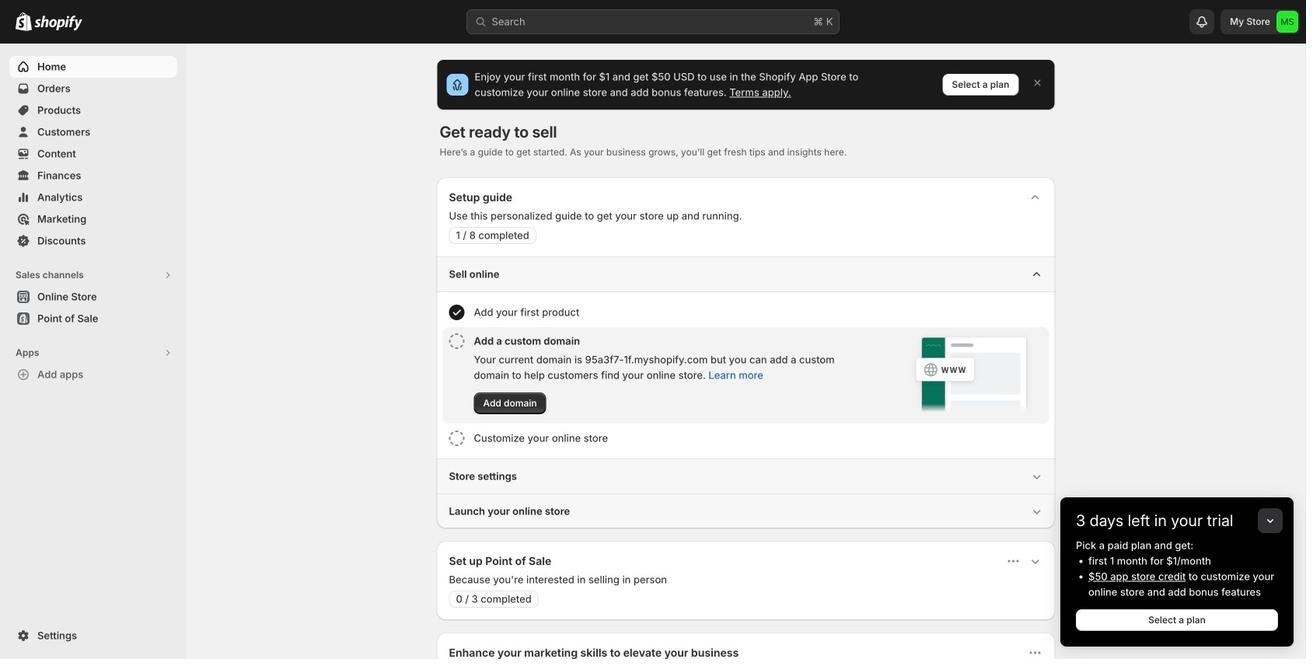 Task type: describe. For each thing, give the bounding box(es) containing it.
mark add your first product as not done image
[[449, 305, 465, 320]]

my store image
[[1277, 11, 1298, 33]]

customize your online store group
[[443, 425, 1049, 453]]

add your first product group
[[443, 299, 1049, 327]]

mark customize your online store as done image
[[449, 431, 465, 446]]



Task type: vqa. For each thing, say whether or not it's contained in the screenshot.
the Add your first product group on the top
yes



Task type: locate. For each thing, give the bounding box(es) containing it.
sell online group
[[437, 257, 1055, 459]]

1 horizontal spatial shopify image
[[34, 15, 82, 31]]

guide categories group
[[437, 257, 1055, 529]]

0 horizontal spatial shopify image
[[16, 12, 32, 31]]

shopify image
[[16, 12, 32, 31], [34, 15, 82, 31]]

setup guide region
[[437, 177, 1055, 529]]

mark add a custom domain as done image
[[449, 334, 465, 349]]

add a custom domain group
[[443, 327, 1049, 424]]



